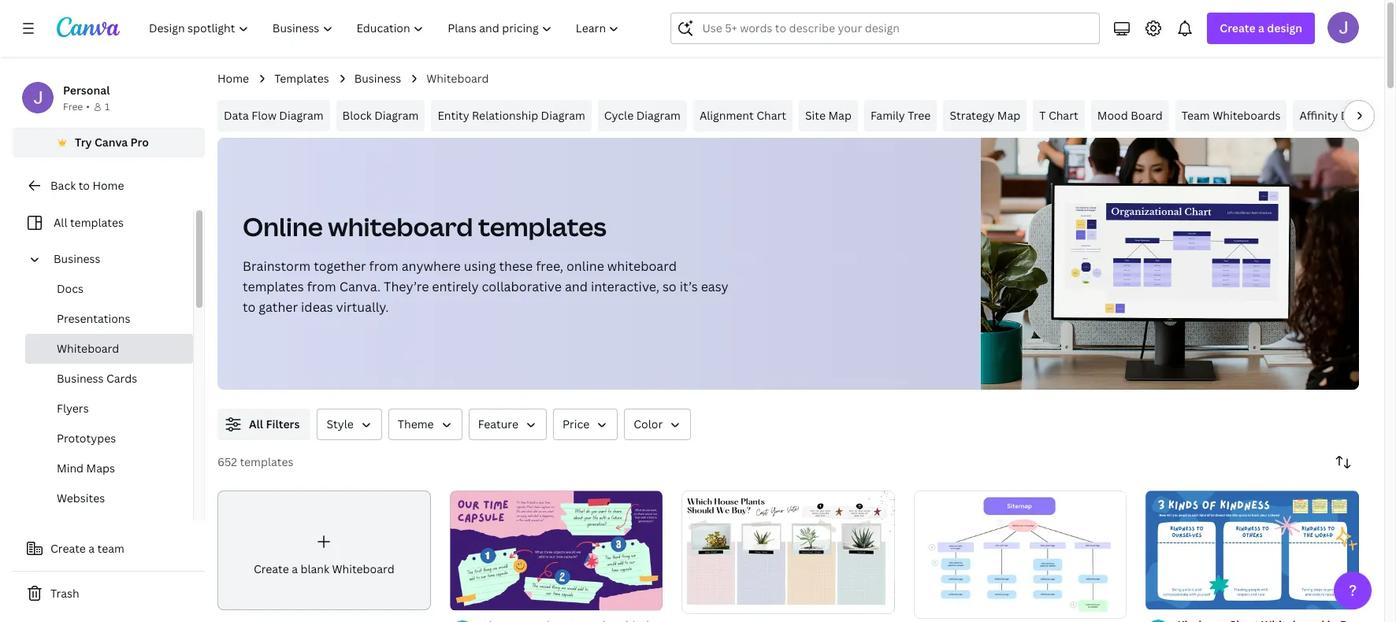 Task type: describe. For each thing, give the bounding box(es) containing it.
map for site map
[[828, 108, 852, 123]]

entity
[[438, 108, 469, 123]]

brainstorm together from anywhere using these free, online whiteboard templates from canva. they're entirely collaborative and interactive, so it's easy to gather ideas virtually.
[[243, 258, 729, 316]]

maps
[[86, 461, 115, 476]]

voting board whiteboard in papercraft style image
[[682, 491, 895, 613]]

block diagram
[[342, 108, 419, 123]]

create for create a blank whiteboard
[[254, 562, 289, 577]]

entity relationship diagram link
[[431, 100, 592, 132]]

entirely
[[432, 278, 479, 295]]

•
[[86, 100, 90, 113]]

site map link
[[799, 100, 858, 132]]

price button
[[553, 409, 618, 440]]

free •
[[63, 100, 90, 113]]

3 diagram from the left
[[541, 108, 585, 123]]

family tree
[[871, 108, 931, 123]]

create a blank whiteboard element
[[217, 491, 431, 611]]

affinity diagram link
[[1293, 100, 1391, 132]]

0 vertical spatial home
[[217, 71, 249, 86]]

data flow diagram link
[[217, 100, 330, 132]]

site map
[[805, 108, 852, 123]]

strategy map link
[[943, 100, 1027, 132]]

alignment chart
[[700, 108, 786, 123]]

t chart
[[1039, 108, 1078, 123]]

1
[[105, 100, 110, 113]]

flyers
[[57, 401, 89, 416]]

strategy map
[[950, 108, 1021, 123]]

easy
[[701, 278, 729, 295]]

business cards
[[57, 371, 137, 386]]

blank
[[301, 562, 329, 577]]

trash
[[50, 586, 79, 601]]

1 diagram from the left
[[279, 108, 323, 123]]

strategy
[[950, 108, 995, 123]]

theme button
[[388, 409, 462, 440]]

diagram for affinity diagram
[[1341, 108, 1385, 123]]

team
[[97, 541, 124, 556]]

site
[[805, 108, 826, 123]]

t
[[1039, 108, 1046, 123]]

652
[[217, 455, 237, 470]]

1 horizontal spatial business link
[[354, 70, 401, 87]]

create a team button
[[13, 533, 205, 565]]

relationship
[[472, 108, 538, 123]]

team whiteboards
[[1182, 108, 1281, 123]]

back to home
[[50, 178, 124, 193]]

whiteboard inside brainstorm together from anywhere using these free, online whiteboard templates from canva. they're entirely collaborative and interactive, so it's easy to gather ideas virtually.
[[607, 258, 677, 275]]

jacob simon image
[[1328, 12, 1359, 43]]

classroom time capsule whiteboard in violet pastel pink mint green style image
[[450, 491, 663, 611]]

cards
[[106, 371, 137, 386]]

cycle diagram
[[604, 108, 681, 123]]

presentations
[[57, 311, 130, 326]]

business cards link
[[25, 364, 193, 394]]

2 vertical spatial whiteboard
[[332, 562, 394, 577]]

style button
[[317, 409, 382, 440]]

filters
[[266, 417, 300, 432]]

2 horizontal spatial whiteboard
[[426, 71, 489, 86]]

color
[[634, 417, 663, 432]]

anywhere
[[402, 258, 461, 275]]

style
[[327, 417, 354, 432]]

online whiteboard templates
[[243, 210, 607, 243]]

all for all templates
[[54, 215, 67, 230]]

virtually.
[[336, 299, 389, 316]]

1 vertical spatial from
[[307, 278, 336, 295]]

block
[[342, 108, 372, 123]]

canva
[[95, 135, 128, 150]]

create a design
[[1220, 20, 1302, 35]]

Sort by button
[[1328, 447, 1359, 478]]

color button
[[624, 409, 691, 440]]

ideas
[[301, 299, 333, 316]]

free
[[63, 100, 83, 113]]

templates link
[[274, 70, 329, 87]]

alignment
[[700, 108, 754, 123]]

whiteboards
[[1213, 108, 1281, 123]]

chart for t chart
[[1049, 108, 1078, 123]]

it's
[[680, 278, 698, 295]]

mood board link
[[1091, 100, 1169, 132]]

templates
[[274, 71, 329, 86]]

chart for alignment chart
[[756, 108, 786, 123]]

kindness chart whiteboard in blue green pink style image
[[1146, 491, 1359, 610]]

templates up "free,"
[[478, 210, 607, 243]]

affinity
[[1300, 108, 1338, 123]]

pro
[[130, 135, 149, 150]]

mind maps
[[57, 461, 115, 476]]

block diagram link
[[336, 100, 425, 132]]

try canva pro
[[75, 135, 149, 150]]



Task type: vqa. For each thing, say whether or not it's contained in the screenshot.
whiteboard
yes



Task type: locate. For each thing, give the bounding box(es) containing it.
1 vertical spatial create
[[50, 541, 86, 556]]

together
[[314, 258, 366, 275]]

1 horizontal spatial home
[[217, 71, 249, 86]]

2 horizontal spatial create
[[1220, 20, 1256, 35]]

create inside dropdown button
[[1220, 20, 1256, 35]]

price
[[563, 417, 590, 432]]

0 horizontal spatial whiteboard
[[57, 341, 119, 356]]

create for create a design
[[1220, 20, 1256, 35]]

0 vertical spatial to
[[78, 178, 90, 193]]

all templates link
[[22, 208, 184, 238]]

create a blank whiteboard
[[254, 562, 394, 577]]

all filters button
[[217, 409, 311, 440]]

business for the right business 'link'
[[354, 71, 401, 86]]

board
[[1131, 108, 1163, 123]]

1 horizontal spatial from
[[369, 258, 398, 275]]

a left blank
[[292, 562, 298, 577]]

home link
[[217, 70, 249, 87]]

2 vertical spatial a
[[292, 562, 298, 577]]

a for blank
[[292, 562, 298, 577]]

to
[[78, 178, 90, 193], [243, 299, 256, 316]]

diagram right block
[[374, 108, 419, 123]]

0 vertical spatial create
[[1220, 20, 1256, 35]]

family
[[871, 108, 905, 123]]

0 horizontal spatial create
[[50, 541, 86, 556]]

1 vertical spatial home
[[92, 178, 124, 193]]

websites
[[57, 491, 105, 506]]

gather
[[259, 299, 298, 316]]

home
[[217, 71, 249, 86], [92, 178, 124, 193]]

so
[[663, 278, 677, 295]]

whiteboard up anywhere
[[328, 210, 473, 243]]

all templates
[[54, 215, 124, 230]]

diagram for cycle diagram
[[636, 108, 681, 123]]

interactive,
[[591, 278, 659, 295]]

diagram inside 'link'
[[1341, 108, 1385, 123]]

0 horizontal spatial all
[[54, 215, 67, 230]]

0 horizontal spatial to
[[78, 178, 90, 193]]

to right back
[[78, 178, 90, 193]]

online
[[566, 258, 604, 275]]

1 horizontal spatial all
[[249, 417, 263, 432]]

2 map from the left
[[997, 108, 1021, 123]]

canva.
[[339, 278, 381, 295]]

chart right t
[[1049, 108, 1078, 123]]

all for all filters
[[249, 417, 263, 432]]

None search field
[[671, 13, 1100, 44]]

all
[[54, 215, 67, 230], [249, 417, 263, 432]]

trash link
[[13, 578, 205, 610]]

templates
[[478, 210, 607, 243], [70, 215, 124, 230], [243, 278, 304, 295], [240, 455, 293, 470]]

a left design
[[1258, 20, 1265, 35]]

templates down back to home
[[70, 215, 124, 230]]

a
[[1258, 20, 1265, 35], [88, 541, 95, 556], [292, 562, 298, 577]]

whiteboard
[[426, 71, 489, 86], [57, 341, 119, 356], [332, 562, 394, 577]]

2 chart from the left
[[1049, 108, 1078, 123]]

these
[[499, 258, 533, 275]]

create for create a team
[[50, 541, 86, 556]]

using
[[464, 258, 496, 275]]

all filters
[[249, 417, 300, 432]]

mind maps link
[[25, 454, 193, 484]]

alignment chart link
[[693, 100, 793, 132]]

create
[[1220, 20, 1256, 35], [50, 541, 86, 556], [254, 562, 289, 577]]

chart left site
[[756, 108, 786, 123]]

top level navigation element
[[139, 13, 633, 44]]

they're
[[384, 278, 429, 295]]

a for design
[[1258, 20, 1265, 35]]

brainstorm
[[243, 258, 311, 275]]

1 horizontal spatial whiteboard
[[332, 562, 394, 577]]

map left t
[[997, 108, 1021, 123]]

home up data
[[217, 71, 249, 86]]

data flow diagram
[[224, 108, 323, 123]]

free,
[[536, 258, 563, 275]]

feature
[[478, 417, 518, 432]]

whiteboard down presentations at the left of the page
[[57, 341, 119, 356]]

diagram down templates link
[[279, 108, 323, 123]]

personal
[[63, 83, 110, 98]]

docs link
[[25, 274, 193, 304]]

business for leftmost business 'link'
[[54, 251, 101, 266]]

mind
[[57, 461, 84, 476]]

from
[[369, 258, 398, 275], [307, 278, 336, 295]]

1 horizontal spatial create
[[254, 562, 289, 577]]

0 horizontal spatial business link
[[47, 244, 184, 274]]

create left "team" on the bottom left
[[50, 541, 86, 556]]

1 vertical spatial all
[[249, 417, 263, 432]]

2 vertical spatial business
[[57, 371, 104, 386]]

create a design button
[[1207, 13, 1315, 44]]

a inside create a design dropdown button
[[1258, 20, 1265, 35]]

home inside back to home link
[[92, 178, 124, 193]]

business inside business cards link
[[57, 371, 104, 386]]

docs
[[57, 281, 84, 296]]

to inside brainstorm together from anywhere using these free, online whiteboard templates from canva. they're entirely collaborative and interactive, so it's easy to gather ideas virtually.
[[243, 299, 256, 316]]

a for team
[[88, 541, 95, 556]]

business link up block diagram on the top of page
[[354, 70, 401, 87]]

1 map from the left
[[828, 108, 852, 123]]

whiteboard
[[328, 210, 473, 243], [607, 258, 677, 275]]

all left filters
[[249, 417, 263, 432]]

0 vertical spatial business link
[[354, 70, 401, 87]]

all down back
[[54, 215, 67, 230]]

from up ideas
[[307, 278, 336, 295]]

map inside 'link'
[[828, 108, 852, 123]]

a inside create a team button
[[88, 541, 95, 556]]

business up block diagram on the top of page
[[354, 71, 401, 86]]

create a blank whiteboard link
[[217, 491, 431, 611]]

diagram right affinity
[[1341, 108, 1385, 123]]

4 diagram from the left
[[636, 108, 681, 123]]

1 vertical spatial business
[[54, 251, 101, 266]]

1 horizontal spatial chart
[[1049, 108, 1078, 123]]

0 horizontal spatial home
[[92, 178, 124, 193]]

5 diagram from the left
[[1341, 108, 1385, 123]]

1 chart from the left
[[756, 108, 786, 123]]

business link down all templates link
[[47, 244, 184, 274]]

business inside business 'link'
[[54, 251, 101, 266]]

from up they're
[[369, 258, 398, 275]]

flow
[[252, 108, 276, 123]]

websites link
[[25, 484, 193, 514]]

tree
[[908, 108, 931, 123]]

data
[[224, 108, 249, 123]]

create inside button
[[50, 541, 86, 556]]

create left design
[[1220, 20, 1256, 35]]

1 horizontal spatial a
[[292, 562, 298, 577]]

1 vertical spatial business link
[[47, 244, 184, 274]]

0 horizontal spatial a
[[88, 541, 95, 556]]

0 vertical spatial all
[[54, 215, 67, 230]]

1 vertical spatial whiteboard
[[57, 341, 119, 356]]

business up flyers
[[57, 371, 104, 386]]

business up docs
[[54, 251, 101, 266]]

a left "team" on the bottom left
[[88, 541, 95, 556]]

1 horizontal spatial map
[[997, 108, 1021, 123]]

all inside button
[[249, 417, 263, 432]]

design
[[1267, 20, 1302, 35]]

try
[[75, 135, 92, 150]]

create left blank
[[254, 562, 289, 577]]

Search search field
[[702, 13, 1090, 43]]

whiteboard up interactive,
[[607, 258, 677, 275]]

try canva pro button
[[13, 128, 205, 158]]

1 vertical spatial whiteboard
[[607, 258, 677, 275]]

1 vertical spatial a
[[88, 541, 95, 556]]

sitemap whiteboard in green purple basic style image
[[914, 490, 1127, 619]]

home up all templates link
[[92, 178, 124, 193]]

business link
[[354, 70, 401, 87], [47, 244, 184, 274]]

whiteboard right blank
[[332, 562, 394, 577]]

cycle
[[604, 108, 634, 123]]

0 horizontal spatial whiteboard
[[328, 210, 473, 243]]

to left gather on the left
[[243, 299, 256, 316]]

presentations link
[[25, 304, 193, 334]]

0 vertical spatial whiteboard
[[426, 71, 489, 86]]

team
[[1182, 108, 1210, 123]]

entity relationship diagram
[[438, 108, 585, 123]]

0 vertical spatial a
[[1258, 20, 1265, 35]]

mood board
[[1097, 108, 1163, 123]]

0 vertical spatial whiteboard
[[328, 210, 473, 243]]

0 vertical spatial business
[[354, 71, 401, 86]]

templates down the brainstorm
[[243, 278, 304, 295]]

map for strategy map
[[997, 108, 1021, 123]]

2 horizontal spatial a
[[1258, 20, 1265, 35]]

1 horizontal spatial to
[[243, 299, 256, 316]]

create a team
[[50, 541, 124, 556]]

map right site
[[828, 108, 852, 123]]

diagram right cycle
[[636, 108, 681, 123]]

cycle diagram link
[[598, 100, 687, 132]]

templates inside brainstorm together from anywhere using these free, online whiteboard templates from canva. they're entirely collaborative and interactive, so it's easy to gather ideas virtually.
[[243, 278, 304, 295]]

templates down all filters button
[[240, 455, 293, 470]]

prototypes link
[[25, 424, 193, 454]]

t chart link
[[1033, 100, 1085, 132]]

back
[[50, 178, 76, 193]]

2 diagram from the left
[[374, 108, 419, 123]]

affinity diagram
[[1300, 108, 1385, 123]]

0 horizontal spatial chart
[[756, 108, 786, 123]]

whiteboard up 'entity'
[[426, 71, 489, 86]]

652 templates
[[217, 455, 293, 470]]

diagram for block diagram
[[374, 108, 419, 123]]

diagram left cycle
[[541, 108, 585, 123]]

2 vertical spatial create
[[254, 562, 289, 577]]

online
[[243, 210, 323, 243]]

1 vertical spatial to
[[243, 299, 256, 316]]

prototypes
[[57, 431, 116, 446]]

0 horizontal spatial map
[[828, 108, 852, 123]]

0 horizontal spatial from
[[307, 278, 336, 295]]

1 horizontal spatial whiteboard
[[607, 258, 677, 275]]

theme
[[398, 417, 434, 432]]

0 vertical spatial from
[[369, 258, 398, 275]]

a inside the create a blank whiteboard element
[[292, 562, 298, 577]]



